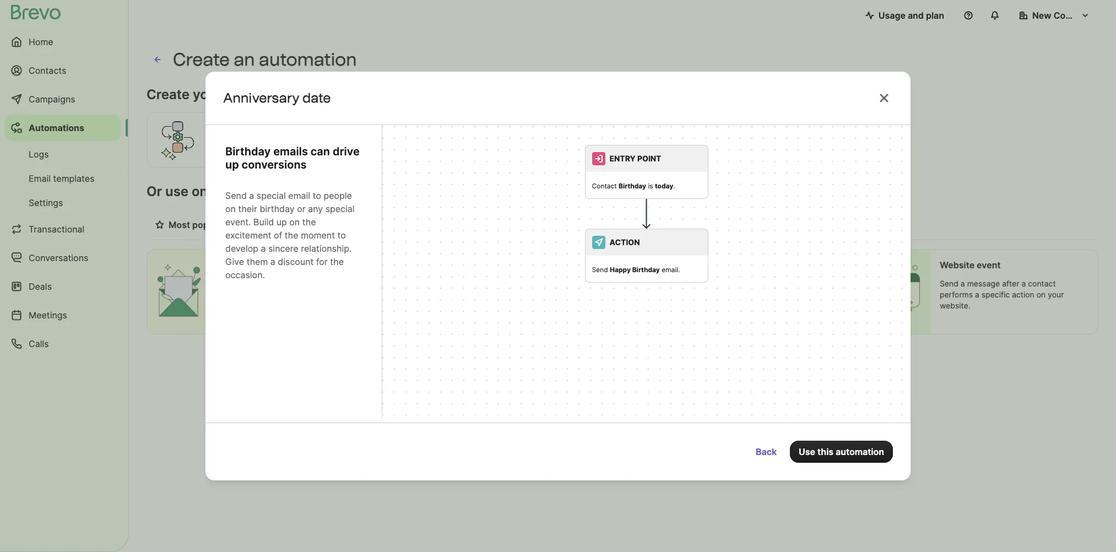 Task type: vqa. For each thing, say whether or not it's contained in the screenshot.
the And BUTTON
no



Task type: locate. For each thing, give the bounding box(es) containing it.
contact
[[592, 182, 617, 190]]

email up any
[[288, 190, 310, 201]]

1 vertical spatial event
[[727, 290, 748, 299]]

send up "subscriber"
[[219, 279, 238, 288]]

1 vertical spatial anniversary date
[[700, 259, 773, 271]]

automations
[[260, 183, 340, 199]]

after up action
[[1002, 279, 1020, 288]]

1 after from the left
[[316, 279, 334, 288]]

their
[[238, 203, 257, 214]]

of inside 'send a series of messages based on a special event or birthday.'
[[751, 279, 758, 288]]

email down whether
[[553, 290, 572, 299]]

use
[[165, 183, 188, 199]]

conversions
[[242, 158, 307, 171]]

of up sincere
[[274, 230, 282, 241]]

0 horizontal spatial special
[[257, 190, 286, 201]]

send inside send a welcome message after a subscriber joins your list.
[[219, 279, 238, 288]]

contacts
[[29, 65, 66, 76]]

0 horizontal spatial build
[[253, 217, 274, 228]]

build relationships link
[[543, 214, 640, 239]]

0 horizontal spatial for
[[316, 256, 328, 267]]

this
[[818, 446, 834, 457]]

1 horizontal spatial or
[[514, 290, 521, 299]]

special inside 'send a series of messages based on a special event or birthday.'
[[700, 290, 725, 299]]

your inside send a welcome message after a subscriber joins your list.
[[279, 290, 295, 299]]

1 horizontal spatial date
[[754, 259, 773, 271]]

build relationships
[[552, 219, 631, 230]]

moment
[[301, 230, 335, 241]]

plan
[[926, 10, 944, 21]]

transactional
[[29, 224, 85, 235]]

birthday left email.
[[632, 266, 660, 274]]

conversations link
[[4, 245, 121, 271]]

send a series of messages based on a special event or birthday.
[[700, 279, 840, 299]]

up down birthday
[[276, 217, 287, 228]]

subscriber
[[219, 290, 258, 299]]

1 vertical spatial anniversary
[[700, 259, 751, 271]]

engagement
[[308, 219, 362, 230]]

1 vertical spatial date
[[754, 259, 773, 271]]

send a message after a contact performs a specific action on your website.
[[940, 279, 1064, 310]]

your inside send a message after a contact performs a specific action on your website.
[[1048, 290, 1064, 299]]

sincere
[[268, 243, 298, 254]]

birthday left the is
[[619, 182, 646, 190]]

automation
[[259, 49, 357, 70], [255, 86, 328, 102], [253, 134, 301, 145], [836, 446, 884, 457]]

0 horizontal spatial date
[[302, 90, 331, 106]]

1 horizontal spatial for
[[396, 183, 414, 199]]

increase traffic link
[[370, 214, 453, 239]]

back button
[[747, 441, 786, 463]]

or left birthday.
[[750, 290, 757, 299]]

1 vertical spatial of
[[274, 230, 282, 241]]

1 vertical spatial up
[[276, 217, 287, 228]]

send inside 'send a series of messages based on a special event or birthday.'
[[700, 279, 718, 288]]

popular
[[192, 219, 225, 230]]

0 horizontal spatial increase
[[379, 219, 416, 230]]

build left relationships
[[552, 219, 574, 230]]

based inside 'send a series of messages based on a special event or birthday.'
[[800, 279, 822, 288]]

message down sincere
[[261, 259, 300, 271]]

1 vertical spatial to
[[337, 230, 346, 241]]

1 vertical spatial birthday
[[619, 182, 646, 190]]

increase inside "link"
[[379, 219, 416, 230]]

1 increase from the left
[[379, 219, 416, 230]]

of right the "one"
[[219, 183, 232, 199]]

drive
[[333, 145, 360, 158]]

birthday.
[[759, 290, 792, 299]]

send for website event
[[940, 279, 959, 288]]

after down the relationship.
[[316, 279, 334, 288]]

0 vertical spatial create
[[173, 49, 230, 70]]

2 horizontal spatial your
[[1048, 290, 1064, 299]]

2 vertical spatial birthday
[[632, 266, 660, 274]]

message up 'list.'
[[281, 279, 314, 288]]

send for birthday emails can drive up conversions
[[225, 190, 247, 201]]

0 vertical spatial to
[[313, 190, 321, 201]]

message inside send a welcome message after a subscriber joins your list.
[[281, 279, 314, 288]]

1 horizontal spatial increase
[[461, 219, 498, 230]]

messages up open
[[480, 279, 517, 288]]

send up contacts
[[459, 279, 478, 288]]

send left series
[[700, 279, 718, 288]]

2 horizontal spatial of
[[751, 279, 758, 288]]

1 horizontal spatial email
[[553, 290, 572, 299]]

dxrbf image
[[155, 220, 164, 229]]

your left 'list.'
[[279, 290, 295, 299]]

2 vertical spatial of
[[751, 279, 758, 288]]

most popular
[[169, 219, 225, 230]]

custom automation
[[217, 134, 301, 145]]

send
[[225, 190, 247, 201], [592, 266, 608, 274], [219, 279, 238, 288], [459, 279, 478, 288], [700, 279, 718, 288], [940, 279, 959, 288]]

for inside send a special email to people on their birthday or any special event. build up on the excitement of the moment to develop a sincere relationship. give them a discount for the occasion.
[[316, 256, 328, 267]]

automations
[[29, 122, 84, 133]]

or left any
[[297, 203, 306, 214]]

an up own
[[234, 49, 255, 70]]

home
[[29, 36, 53, 47]]

custom
[[217, 134, 251, 145]]

any
[[308, 203, 323, 214]]

on inside send a message after a contact performs a specific action on your website.
[[1037, 290, 1046, 299]]

0 horizontal spatial an
[[234, 49, 255, 70]]

excitement
[[225, 230, 271, 241]]

0 horizontal spatial event
[[727, 290, 748, 299]]

event.
[[225, 217, 251, 228]]

0 vertical spatial special
[[257, 190, 286, 201]]

0 vertical spatial event
[[977, 259, 1001, 271]]

1 horizontal spatial an
[[542, 290, 551, 299]]

your left own
[[193, 86, 222, 102]]

usage
[[879, 10, 906, 21]]

tab list
[[147, 214, 1099, 240]]

1 vertical spatial email
[[553, 290, 572, 299]]

on inside 'send a series of messages based on a special event or birthday.'
[[824, 279, 833, 288]]

website
[[940, 259, 975, 271]]

1 horizontal spatial based
[[800, 279, 822, 288]]

0 horizontal spatial messages
[[480, 279, 517, 288]]

2 horizontal spatial special
[[700, 290, 725, 299]]

people
[[324, 190, 352, 201]]

1 horizontal spatial up
[[276, 217, 287, 228]]

anniversary date down create an automation
[[223, 90, 331, 106]]

event
[[977, 259, 1001, 271], [727, 290, 748, 299]]

create an automation
[[173, 49, 357, 70]]

2 horizontal spatial or
[[750, 290, 757, 299]]

or left click
[[514, 290, 521, 299]]

2 after from the left
[[1002, 279, 1020, 288]]

welcome message
[[219, 259, 300, 271]]

date up 'send a series of messages based on a special event or birthday.'
[[754, 259, 773, 271]]

the down any
[[302, 217, 316, 228]]

deals link
[[4, 273, 121, 300]]

0 vertical spatial email
[[288, 190, 310, 201]]

increase left revenue
[[461, 219, 498, 230]]

event up specific
[[977, 259, 1001, 271]]

anniversary date up series
[[700, 259, 773, 271]]

message
[[261, 259, 300, 271], [281, 279, 314, 288], [967, 279, 1000, 288]]

2 increase from the left
[[461, 219, 498, 230]]

send for anniversary date
[[700, 279, 718, 288]]

build down birthday
[[253, 217, 274, 228]]

send a special email to people on their birthday or any special event. build up on the excitement of the moment to develop a sincere relationship. give them a discount for the occasion.
[[225, 190, 355, 280]]

an right click
[[542, 290, 551, 299]]

send inside send a message after a contact performs a specific action on your website.
[[940, 279, 959, 288]]

happy
[[610, 266, 631, 274]]

1 horizontal spatial to
[[337, 230, 346, 241]]

anniversary down create an automation
[[223, 90, 299, 106]]

your down contact
[[1048, 290, 1064, 299]]

entry
[[610, 154, 636, 163]]

welcome
[[247, 279, 279, 288]]

2 based from the left
[[800, 279, 822, 288]]

1 horizontal spatial anniversary date
[[700, 259, 773, 271]]

0 vertical spatial an
[[234, 49, 255, 70]]

or inside send a special email to people on their birthday or any special event. build up on the excitement of the moment to develop a sincere relationship. give them a discount for the occasion.
[[297, 203, 306, 214]]

contact birthday is today .
[[592, 182, 675, 190]]

1 horizontal spatial anniversary
[[700, 259, 751, 271]]

0 horizontal spatial anniversary
[[223, 90, 299, 106]]

special
[[257, 190, 286, 201], [325, 203, 355, 214], [700, 290, 725, 299]]

usage and plan button
[[857, 4, 953, 26]]

1 vertical spatial for
[[316, 256, 328, 267]]

2 vertical spatial special
[[700, 290, 725, 299]]

for left you
[[396, 183, 414, 199]]

your
[[193, 86, 222, 102], [279, 290, 295, 299], [1048, 290, 1064, 299]]

1 horizontal spatial messages
[[761, 279, 797, 288]]

of right series
[[751, 279, 758, 288]]

messages up birthday.
[[761, 279, 797, 288]]

relationships
[[576, 219, 631, 230]]

templates
[[53, 173, 95, 184]]

list.
[[297, 290, 310, 299]]

send up the performs on the right
[[940, 279, 959, 288]]

an inside send messages based on whether contacts open or click an email campaign.
[[542, 290, 551, 299]]

birthday left emails
[[225, 145, 271, 158]]

most
[[169, 219, 190, 230]]

1 vertical spatial create
[[147, 86, 190, 102]]

occasion.
[[225, 269, 265, 280]]

anniversary date
[[223, 90, 331, 106], [700, 259, 773, 271]]

meetings
[[29, 310, 67, 321]]

action
[[610, 237, 640, 247]]

1 vertical spatial special
[[325, 203, 355, 214]]

to up any
[[313, 190, 321, 201]]

create
[[173, 49, 230, 70], [147, 86, 190, 102]]

of for send
[[751, 279, 758, 288]]

date up can
[[302, 90, 331, 106]]

send for marketing activity
[[459, 279, 478, 288]]

0 horizontal spatial up
[[225, 158, 239, 171]]

for
[[396, 183, 414, 199], [316, 256, 328, 267]]

campaign.
[[459, 301, 497, 310]]

up down 'custom'
[[225, 158, 239, 171]]

or use one of the automations we built for you
[[147, 183, 441, 199]]

0 horizontal spatial email
[[288, 190, 310, 201]]

0 horizontal spatial of
[[219, 183, 232, 199]]

0 vertical spatial of
[[219, 183, 232, 199]]

send inside send a special email to people on their birthday or any special event. build up on the excitement of the moment to develop a sincere relationship. give them a discount for the occasion.
[[225, 190, 247, 201]]

0 horizontal spatial anniversary date
[[223, 90, 331, 106]]

0 horizontal spatial or
[[297, 203, 306, 214]]

0 horizontal spatial after
[[316, 279, 334, 288]]

0 horizontal spatial based
[[519, 279, 542, 288]]

back
[[756, 446, 777, 457]]

new company button
[[1010, 4, 1099, 26]]

calls link
[[4, 331, 121, 357]]

0 vertical spatial birthday
[[225, 145, 271, 158]]

1 based from the left
[[519, 279, 542, 288]]

1 horizontal spatial of
[[274, 230, 282, 241]]

email
[[288, 190, 310, 201], [553, 290, 572, 299]]

to up the relationship.
[[337, 230, 346, 241]]

home link
[[4, 29, 121, 55]]

to
[[313, 190, 321, 201], [337, 230, 346, 241]]

0 vertical spatial for
[[396, 183, 414, 199]]

1 horizontal spatial your
[[279, 290, 295, 299]]

1 horizontal spatial build
[[552, 219, 574, 230]]

send up their
[[225, 190, 247, 201]]

the up their
[[235, 183, 256, 199]]

message inside send a message after a contact performs a specific action on your website.
[[967, 279, 1000, 288]]

anniversary up series
[[700, 259, 751, 271]]

the down the relationship.
[[330, 256, 344, 267]]

event down series
[[727, 290, 748, 299]]

2 messages from the left
[[761, 279, 797, 288]]

for down the relationship.
[[316, 256, 328, 267]]

birthday
[[225, 145, 271, 158], [619, 182, 646, 190], [632, 266, 660, 274]]

1 horizontal spatial after
[[1002, 279, 1020, 288]]

email inside send a special email to people on their birthday or any special event. build up on the excitement of the moment to develop a sincere relationship. give them a discount for the occasion.
[[288, 190, 310, 201]]

on
[[225, 203, 236, 214], [289, 217, 300, 228], [544, 279, 553, 288], [824, 279, 833, 288], [1037, 290, 1046, 299]]

0 vertical spatial anniversary date
[[223, 90, 331, 106]]

increase left "traffic"
[[379, 219, 416, 230]]

0 vertical spatial up
[[225, 158, 239, 171]]

1 vertical spatial an
[[542, 290, 551, 299]]

use this automation
[[799, 446, 884, 457]]

traffic
[[418, 219, 444, 230]]

send left happy
[[592, 266, 608, 274]]

1 messages from the left
[[480, 279, 517, 288]]

email
[[29, 173, 51, 184]]

after
[[316, 279, 334, 288], [1002, 279, 1020, 288]]

message up specific
[[967, 279, 1000, 288]]

send inside send messages based on whether contacts open or click an email campaign.
[[459, 279, 478, 288]]



Task type: describe. For each thing, give the bounding box(es) containing it.
series
[[727, 279, 749, 288]]

give
[[225, 256, 244, 267]]

website.
[[940, 301, 971, 310]]

messages inside send messages based on whether contacts open or click an email campaign.
[[480, 279, 517, 288]]

of for or
[[219, 183, 232, 199]]

most popular link
[[147, 214, 234, 239]]

email inside send messages based on whether contacts open or click an email campaign.
[[553, 290, 572, 299]]

marketing activity
[[459, 259, 536, 271]]

or inside 'send a series of messages based on a special event or birthday.'
[[750, 290, 757, 299]]

up inside send a special email to people on their birthday or any special event. build up on the excitement of the moment to develop a sincere relationship. give them a discount for the occasion.
[[276, 217, 287, 228]]

all
[[243, 219, 254, 230]]

click
[[523, 290, 540, 299]]

increase for increase revenue
[[461, 219, 498, 230]]

deals
[[29, 281, 52, 292]]

use this automation button
[[790, 441, 893, 463]]

0 horizontal spatial your
[[193, 86, 222, 102]]

tab list containing most popular
[[147, 214, 1099, 240]]

automation inside button
[[836, 446, 884, 457]]

1 horizontal spatial special
[[325, 203, 355, 214]]

custom automation button
[[147, 111, 313, 169]]

build inside send a special email to people on their birthday or any special event. build up on the excitement of the moment to develop a sincere relationship. give them a discount for the occasion.
[[253, 217, 274, 228]]

built
[[365, 183, 393, 199]]

after inside send a message after a contact performs a specific action on your website.
[[1002, 279, 1020, 288]]

emails
[[273, 145, 308, 158]]

action
[[1012, 290, 1035, 299]]

or inside send messages based on whether contacts open or click an email campaign.
[[514, 290, 521, 299]]

meetings link
[[4, 302, 121, 328]]

campaigns
[[29, 94, 75, 105]]

send messages based on whether contacts open or click an email campaign.
[[459, 279, 585, 310]]

birthday
[[260, 203, 295, 214]]

discount
[[278, 256, 314, 267]]

whether
[[555, 279, 585, 288]]

improve engagement link
[[262, 214, 370, 240]]

automation inside button
[[253, 134, 301, 145]]

relationship.
[[301, 243, 352, 254]]

logs
[[29, 149, 49, 160]]

increase for increase traffic
[[379, 219, 416, 230]]

birthday emails can drive up conversions
[[225, 145, 360, 171]]

send for welcome message
[[219, 279, 238, 288]]

create for create an automation
[[173, 49, 230, 70]]

messages inside 'send a series of messages based on a special event or birthday.'
[[761, 279, 797, 288]]

you
[[418, 183, 441, 199]]

after inside send a welcome message after a subscriber joins your list.
[[316, 279, 334, 288]]

today
[[655, 182, 673, 190]]

build inside tab list
[[552, 219, 574, 230]]

automations link
[[4, 115, 121, 141]]

.
[[673, 182, 675, 190]]

email.
[[662, 266, 680, 274]]

increase traffic
[[379, 219, 444, 230]]

usage and plan
[[879, 10, 944, 21]]

create your own automation
[[147, 86, 328, 102]]

contact
[[1028, 279, 1056, 288]]

on inside send messages based on whether contacts open or click an email campaign.
[[544, 279, 553, 288]]

one
[[192, 183, 216, 199]]

performs
[[940, 290, 973, 299]]

of inside send a special email to people on their birthday or any special event. build up on the excitement of the moment to develop a sincere relationship. give them a discount for the occasion.
[[274, 230, 282, 241]]

can
[[311, 145, 330, 158]]

use
[[799, 446, 815, 457]]

1 horizontal spatial event
[[977, 259, 1001, 271]]

settings link
[[4, 192, 121, 214]]

and
[[908, 10, 924, 21]]

send happy birthday email.
[[592, 266, 680, 274]]

send a welcome message after a subscriber joins your list.
[[219, 279, 340, 299]]

develop
[[225, 243, 258, 254]]

conversations
[[29, 252, 88, 263]]

or
[[147, 183, 162, 199]]

increase revenue
[[461, 219, 535, 230]]

is
[[648, 182, 653, 190]]

settings
[[29, 197, 63, 208]]

increase revenue link
[[453, 214, 543, 239]]

improve engagement
[[271, 219, 362, 230]]

create for create your own automation
[[147, 86, 190, 102]]

the up sincere
[[285, 230, 298, 241]]

revenue
[[500, 219, 535, 230]]

marketing
[[459, 259, 503, 271]]

welcome
[[219, 259, 259, 271]]

all link
[[234, 214, 262, 239]]

event inside 'send a series of messages based on a special event or birthday.'
[[727, 290, 748, 299]]

birthday inside the birthday emails can drive up conversions
[[225, 145, 271, 158]]

open
[[493, 290, 512, 299]]

point
[[637, 154, 661, 163]]

activity
[[505, 259, 536, 271]]

new company
[[1032, 10, 1094, 21]]

entry point
[[610, 154, 661, 163]]

0 horizontal spatial to
[[313, 190, 321, 201]]

joins
[[260, 290, 277, 299]]

0 vertical spatial date
[[302, 90, 331, 106]]

up inside the birthday emails can drive up conversions
[[225, 158, 239, 171]]

based inside send messages based on whether contacts open or click an email campaign.
[[519, 279, 542, 288]]

own
[[225, 86, 252, 102]]

company
[[1054, 10, 1094, 21]]

website event
[[940, 259, 1001, 271]]

improve
[[271, 219, 306, 230]]

0 vertical spatial anniversary
[[223, 90, 299, 106]]

campaigns link
[[4, 86, 121, 112]]

transactional link
[[4, 216, 121, 242]]

specific
[[982, 290, 1010, 299]]

contacts link
[[4, 57, 121, 84]]

logs link
[[4, 143, 121, 165]]



